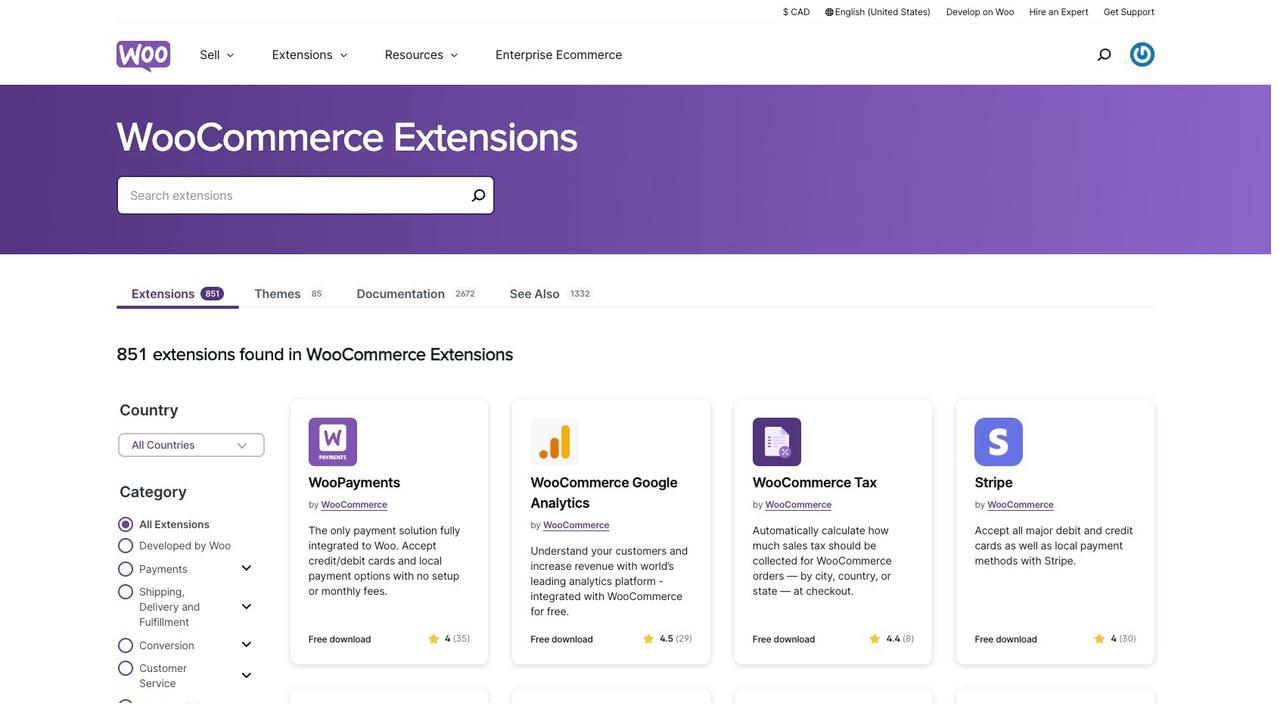 Task type: describe. For each thing, give the bounding box(es) containing it.
2 show subcategories image from the top
[[241, 601, 252, 613]]

1 show subcategories image from the top
[[241, 562, 252, 575]]

Search extensions search field
[[130, 185, 466, 206]]

open account menu image
[[1131, 42, 1155, 67]]



Task type: vqa. For each thing, say whether or not it's contained in the screenshot.
the $79 for eThreadwears
no



Task type: locate. For each thing, give the bounding box(es) containing it.
0 vertical spatial show subcategories image
[[241, 562, 252, 575]]

2 vertical spatial show subcategories image
[[241, 670, 252, 682]]

show subcategories image
[[241, 562, 252, 575], [241, 601, 252, 613], [241, 670, 252, 682]]

angle down image
[[233, 436, 251, 454]]

show subcategories image
[[241, 639, 252, 651]]

service navigation menu element
[[1065, 30, 1155, 79]]

3 show subcategories image from the top
[[241, 670, 252, 682]]

search image
[[1092, 42, 1117, 67]]

None search field
[[117, 176, 495, 233]]

Filter countries field
[[118, 433, 265, 457]]

1 vertical spatial show subcategories image
[[241, 601, 252, 613]]



